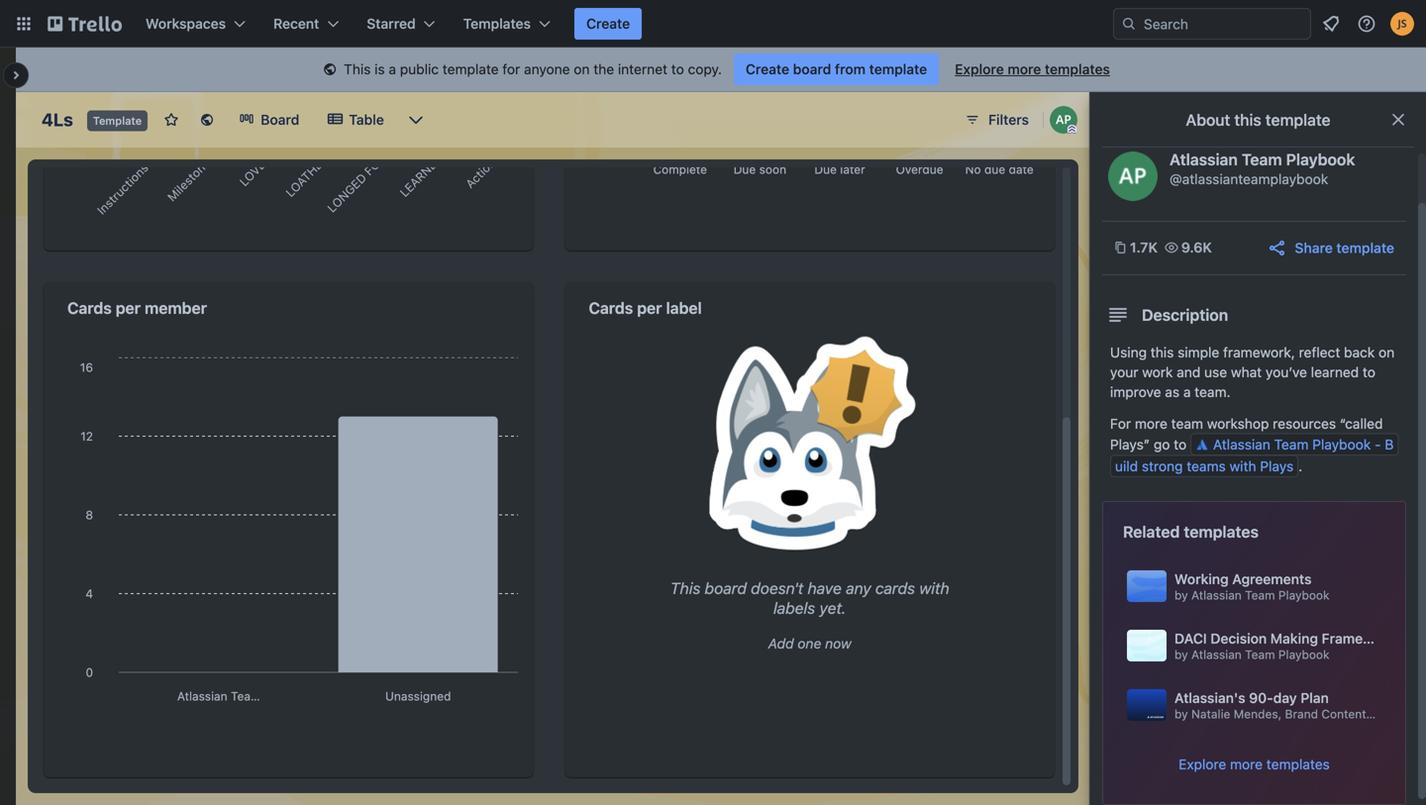 Task type: locate. For each thing, give the bounding box(es) containing it.
working
[[1175, 571, 1229, 588]]

explore more templates down "mendes,"
[[1179, 756, 1330, 773]]

1 vertical spatial to
[[1363, 364, 1376, 380]]

team.
[[1195, 384, 1231, 400]]

1 by from the top
[[1175, 588, 1189, 602]]

for
[[1111, 416, 1132, 432]]

1 cards from the left
[[67, 299, 112, 318]]

0 horizontal spatial per
[[116, 299, 141, 318]]

share template button
[[1268, 238, 1395, 259]]

0 vertical spatial templates
[[1045, 61, 1111, 77]]

1 vertical spatial explore more templates link
[[1179, 755, 1330, 775]]

0 vertical spatial by
[[1175, 588, 1189, 602]]

0 horizontal spatial templates
[[1045, 61, 1111, 77]]

2 horizontal spatial more
[[1231, 756, 1263, 773]]

this inside the this board doesn't have any cards with labels yet.
[[671, 579, 701, 598]]

0 horizontal spatial to
[[672, 61, 684, 77]]

explore
[[955, 61, 1004, 77], [1179, 756, 1227, 773]]

daci
[[1175, 631, 1207, 647]]

0 horizontal spatial explore more templates link
[[943, 54, 1122, 85]]

team up @atlassianteamplaybook
[[1242, 150, 1283, 169]]

playbook down about this template
[[1287, 150, 1356, 169]]

team left lead
[[1370, 707, 1400, 721]]

1 vertical spatial create
[[746, 61, 790, 77]]

add
[[769, 636, 794, 652]]

1 vertical spatial with
[[920, 579, 950, 598]]

now
[[826, 636, 852, 652]]

templates
[[1045, 61, 1111, 77], [1184, 523, 1259, 541], [1267, 756, 1330, 773]]

templates button
[[452, 8, 563, 40]]

on inside using this simple framework, reflect back on your work and use what you've learned to improve as a team.
[[1379, 344, 1395, 361]]

0 horizontal spatial this
[[344, 61, 371, 77]]

1 vertical spatial explore
[[1179, 756, 1227, 773]]

cards for cards per label
[[589, 299, 633, 318]]

template right share
[[1337, 240, 1395, 256]]

use
[[1205, 364, 1228, 380]]

2 cards from the left
[[589, 299, 633, 318]]

cards left member
[[67, 299, 112, 318]]

0 vertical spatial explore
[[955, 61, 1004, 77]]

explore more templates
[[955, 61, 1111, 77], [1179, 756, 1330, 773]]

1 vertical spatial by
[[1175, 648, 1189, 662]]

filters
[[989, 111, 1029, 128]]

per left member
[[116, 299, 141, 318]]

this member is an admin of this board. image
[[1068, 125, 1077, 134]]

2 horizontal spatial templates
[[1267, 756, 1330, 773]]

create inside button
[[587, 15, 630, 32]]

internet
[[618, 61, 668, 77]]

create right copy.
[[746, 61, 790, 77]]

1 horizontal spatial with
[[1230, 458, 1257, 475]]

to left copy.
[[672, 61, 684, 77]]

1 horizontal spatial cards
[[589, 299, 633, 318]]

related
[[1124, 523, 1180, 541]]

per left 'label'
[[637, 299, 662, 318]]

this up work
[[1151, 344, 1174, 361]]

playbook down making
[[1279, 648, 1330, 662]]

team
[[1242, 150, 1283, 169], [1275, 436, 1309, 453], [1246, 588, 1276, 602], [1246, 648, 1276, 662], [1370, 707, 1400, 721]]

table
[[349, 111, 384, 128]]

create
[[587, 15, 630, 32], [746, 61, 790, 77]]

create for create
[[587, 15, 630, 32]]

playbook inside daci decision making framework by atlassian team playbook
[[1279, 648, 1330, 662]]

sm image
[[320, 60, 340, 80]]

template right from
[[870, 61, 928, 77]]

team up .
[[1275, 436, 1309, 453]]

with
[[1230, 458, 1257, 475], [920, 579, 950, 598]]

explore up filters button
[[955, 61, 1004, 77]]

1 horizontal spatial explore more templates
[[1179, 756, 1330, 773]]

1 horizontal spatial to
[[1174, 436, 1187, 453]]

by down working
[[1175, 588, 1189, 602]]

0 vertical spatial on
[[574, 61, 590, 77]]

team inside atlassian team playbook - b uild strong teams with plays
[[1275, 436, 1309, 453]]

a right as
[[1184, 384, 1191, 400]]

explore more templates link up filters at the top of page
[[943, 54, 1122, 85]]

1 horizontal spatial this
[[1235, 110, 1262, 129]]

atlassian down about
[[1170, 150, 1238, 169]]

a right is
[[389, 61, 396, 77]]

back
[[1345, 344, 1376, 361]]

content
[[1322, 707, 1367, 721]]

more up filters at the top of page
[[1008, 61, 1042, 77]]

2 vertical spatial to
[[1174, 436, 1187, 453]]

cards left 'label'
[[589, 299, 633, 318]]

templates for the topmost explore more templates link
[[1045, 61, 1111, 77]]

more up go
[[1135, 416, 1168, 432]]

framework
[[1322, 631, 1395, 647]]

board
[[261, 111, 300, 128]]

by
[[1175, 588, 1189, 602], [1175, 648, 1189, 662], [1175, 707, 1189, 721]]

template
[[443, 61, 499, 77], [870, 61, 928, 77], [1266, 110, 1331, 129], [1337, 240, 1395, 256]]

plan
[[1301, 690, 1329, 706]]

board left from
[[793, 61, 832, 77]]

description
[[1142, 306, 1229, 324]]

0 vertical spatial this
[[1235, 110, 1262, 129]]

3 by from the top
[[1175, 707, 1189, 721]]

templates down brand
[[1267, 756, 1330, 773]]

this is a public template for anyone on the internet to copy.
[[344, 61, 722, 77]]

board
[[793, 61, 832, 77], [705, 579, 747, 598]]

0 horizontal spatial cards
[[67, 299, 112, 318]]

2 by from the top
[[1175, 648, 1189, 662]]

0 horizontal spatial on
[[574, 61, 590, 77]]

atlassian down decision
[[1192, 648, 1242, 662]]

this
[[344, 61, 371, 77], [671, 579, 701, 598]]

1 vertical spatial this
[[1151, 344, 1174, 361]]

1 vertical spatial templates
[[1184, 523, 1259, 541]]

cards
[[67, 299, 112, 318], [589, 299, 633, 318]]

copy.
[[688, 61, 722, 77]]

0 vertical spatial more
[[1008, 61, 1042, 77]]

by inside daci decision making framework by atlassian team playbook
[[1175, 648, 1189, 662]]

what
[[1231, 364, 1262, 380]]

recent button
[[262, 8, 351, 40]]

team down decision
[[1246, 648, 1276, 662]]

more
[[1008, 61, 1042, 77], [1135, 416, 1168, 432], [1231, 756, 1263, 773]]

1 horizontal spatial templates
[[1184, 523, 1259, 541]]

explore more templates link
[[943, 54, 1122, 85], [1179, 755, 1330, 775]]

per for label
[[637, 299, 662, 318]]

0 horizontal spatial create
[[587, 15, 630, 32]]

team inside atlassian team playbook @atlassianteamplaybook
[[1242, 150, 1283, 169]]

by down daci
[[1175, 648, 1189, 662]]

0 vertical spatial with
[[1230, 458, 1257, 475]]

cards
[[876, 579, 916, 598]]

playbook down "called
[[1313, 436, 1372, 453]]

cards for cards per member
[[67, 299, 112, 318]]

more down "mendes,"
[[1231, 756, 1263, 773]]

playbook down "agreements"
[[1279, 588, 1330, 602]]

to right go
[[1174, 436, 1187, 453]]

1 horizontal spatial on
[[1379, 344, 1395, 361]]

0 vertical spatial to
[[672, 61, 684, 77]]

1 vertical spatial board
[[705, 579, 747, 598]]

this for about
[[1235, 110, 1262, 129]]

this right about
[[1235, 110, 1262, 129]]

1 horizontal spatial more
[[1135, 416, 1168, 432]]

daci decision making framework by atlassian team playbook
[[1175, 631, 1395, 662]]

atlassian's
[[1175, 690, 1246, 706]]

explore more templates link down "mendes,"
[[1179, 755, 1330, 775]]

0 horizontal spatial a
[[389, 61, 396, 77]]

this left is
[[344, 61, 371, 77]]

cards per label
[[589, 299, 702, 318]]

1 vertical spatial more
[[1135, 416, 1168, 432]]

1 horizontal spatial board
[[793, 61, 832, 77]]

atlassian team playbook - b uild strong teams with plays button
[[1111, 433, 1399, 478]]

by for atlassian's
[[1175, 707, 1189, 721]]

yet.
[[820, 599, 847, 618]]

share
[[1295, 240, 1333, 256]]

this inside using this simple framework, reflect back on your work and use what you've learned to improve as a team.
[[1151, 344, 1174, 361]]

decision
[[1211, 631, 1267, 647]]

on left the
[[574, 61, 590, 77]]

2 vertical spatial more
[[1231, 756, 1263, 773]]

0 vertical spatial create
[[587, 15, 630, 32]]

team down "agreements"
[[1246, 588, 1276, 602]]

about
[[1186, 110, 1231, 129]]

to down 'back'
[[1363, 364, 1376, 380]]

4ls
[[42, 109, 73, 130]]

on
[[574, 61, 590, 77], [1379, 344, 1395, 361]]

uild
[[1116, 458, 1139, 475]]

1 horizontal spatial explore
[[1179, 756, 1227, 773]]

template up atlassian team playbook link
[[1266, 110, 1331, 129]]

2 horizontal spatial to
[[1363, 364, 1376, 380]]

0 notifications image
[[1320, 12, 1344, 36]]

atlassian down working
[[1192, 588, 1242, 602]]

template inside create board from template link
[[870, 61, 928, 77]]

learned
[[1312, 364, 1360, 380]]

atlassian down workshop
[[1214, 436, 1271, 453]]

board inside the this board doesn't have any cards with labels yet.
[[705, 579, 747, 598]]

by for daci
[[1175, 648, 1189, 662]]

1 horizontal spatial explore more templates link
[[1179, 755, 1330, 775]]

Search field
[[1137, 9, 1311, 39]]

cards per member
[[67, 299, 207, 318]]

2 vertical spatial templates
[[1267, 756, 1330, 773]]

0 horizontal spatial this
[[1151, 344, 1174, 361]]

1 horizontal spatial a
[[1184, 384, 1191, 400]]

explore more templates up filters at the top of page
[[955, 61, 1111, 77]]

explore down natalie at the right bottom of page
[[1179, 756, 1227, 773]]

template
[[93, 114, 142, 127]]

1 vertical spatial on
[[1379, 344, 1395, 361]]

atlassian's 90-day plan by natalie mendes, brand content team lead
[[1175, 690, 1427, 721]]

star or unstar board image
[[164, 112, 179, 128]]

with right cards
[[920, 579, 950, 598]]

templates up working
[[1184, 523, 1259, 541]]

atlassian
[[1170, 150, 1238, 169], [1214, 436, 1271, 453], [1192, 588, 1242, 602], [1192, 648, 1242, 662]]

0 horizontal spatial with
[[920, 579, 950, 598]]

1.7k
[[1131, 239, 1158, 256]]

0 horizontal spatial board
[[705, 579, 747, 598]]

0 vertical spatial explore more templates
[[955, 61, 1111, 77]]

2 per from the left
[[637, 299, 662, 318]]

using this simple framework, reflect back on your work and use what you've learned to improve as a team.
[[1111, 344, 1395, 400]]

with down for more team workshop resources "called plays" go to
[[1230, 458, 1257, 475]]

by left natalie at the right bottom of page
[[1175, 707, 1189, 721]]

team
[[1172, 416, 1204, 432]]

by inside atlassian's 90-day plan by natalie mendes, brand content team lead
[[1175, 707, 1189, 721]]

create up the
[[587, 15, 630, 32]]

1 per from the left
[[116, 299, 141, 318]]

9.6k
[[1182, 239, 1213, 256]]

templates up atlassian team playbook (atlassianteamplaybook) icon on the top of page
[[1045, 61, 1111, 77]]

1 horizontal spatial this
[[671, 579, 701, 598]]

1 horizontal spatial per
[[637, 299, 662, 318]]

1 horizontal spatial create
[[746, 61, 790, 77]]

reflect
[[1300, 344, 1341, 361]]

atlassian inside atlassian team playbook @atlassianteamplaybook
[[1170, 150, 1238, 169]]

this left doesn't
[[671, 579, 701, 598]]

simple
[[1178, 344, 1220, 361]]

board left doesn't
[[705, 579, 747, 598]]

is
[[375, 61, 385, 77]]

doesn't
[[751, 579, 804, 598]]

Board name text field
[[32, 104, 83, 136]]

2 vertical spatial by
[[1175, 707, 1189, 721]]

atlassian team playbook @atlassianteamplaybook
[[1170, 150, 1356, 187]]

template left for
[[443, 61, 499, 77]]

go
[[1154, 436, 1171, 453]]

1 vertical spatial this
[[671, 579, 701, 598]]

starred button
[[355, 8, 448, 40]]

atlassian team playbook - b uild strong teams with plays link
[[1111, 433, 1399, 478]]

0 vertical spatial a
[[389, 61, 396, 77]]

template inside "share template" button
[[1337, 240, 1395, 256]]

1 vertical spatial a
[[1184, 384, 1191, 400]]

0 vertical spatial this
[[344, 61, 371, 77]]

john smith (johnsmith38824343) image
[[1391, 12, 1415, 36]]

0 vertical spatial board
[[793, 61, 832, 77]]

on right 'back'
[[1379, 344, 1395, 361]]



Task type: vqa. For each thing, say whether or not it's contained in the screenshot.
Filters
yes



Task type: describe. For each thing, give the bounding box(es) containing it.
with inside atlassian team playbook - b uild strong teams with plays
[[1230, 458, 1257, 475]]

framework,
[[1224, 344, 1296, 361]]

brand
[[1286, 707, 1319, 721]]

making
[[1271, 631, 1319, 647]]

0 horizontal spatial more
[[1008, 61, 1042, 77]]

search image
[[1122, 16, 1137, 32]]

1 vertical spatial explore more templates
[[1179, 756, 1330, 773]]

plays
[[1261, 458, 1294, 475]]

"called
[[1340, 416, 1384, 432]]

templates for rightmost explore more templates link
[[1267, 756, 1330, 773]]

per for member
[[116, 299, 141, 318]]

workspaces button
[[134, 8, 258, 40]]

board for this
[[705, 579, 747, 598]]

filters button
[[959, 104, 1035, 136]]

as
[[1166, 384, 1180, 400]]

resources
[[1273, 416, 1337, 432]]

open information menu image
[[1357, 14, 1377, 34]]

0 horizontal spatial explore more templates
[[955, 61, 1111, 77]]

@atlassianteamplaybook
[[1170, 171, 1329, 187]]

a inside using this simple framework, reflect back on your work and use what you've learned to improve as a team.
[[1184, 384, 1191, 400]]

add one now link
[[769, 634, 852, 654]]

public
[[400, 61, 439, 77]]

workspaces
[[146, 15, 226, 32]]

atlassian team playbook (atlassianteamplaybook) image
[[1050, 106, 1078, 134]]

agreements
[[1233, 571, 1312, 588]]

-
[[1375, 436, 1382, 453]]

create button
[[575, 8, 642, 40]]

label
[[666, 299, 702, 318]]

playbook inside working agreements by atlassian team playbook
[[1279, 588, 1330, 602]]

atlassian team playbook (atlassianteamplaybook) image
[[1109, 152, 1158, 201]]

starred
[[367, 15, 416, 32]]

for more team workshop resources "called plays" go to
[[1111, 416, 1384, 453]]

labels
[[774, 599, 816, 618]]

atlassian inside atlassian team playbook - b uild strong teams with plays
[[1214, 436, 1271, 453]]

by inside working agreements by atlassian team playbook
[[1175, 588, 1189, 602]]

board link
[[227, 104, 311, 136]]

strong
[[1142, 458, 1184, 475]]

more inside for more team workshop resources "called plays" go to
[[1135, 416, 1168, 432]]

day
[[1274, 690, 1298, 706]]

member
[[145, 299, 207, 318]]

this for this board doesn't have any cards with labels yet.
[[671, 579, 701, 598]]

create board from template link
[[734, 54, 940, 85]]

from
[[835, 61, 866, 77]]

add one now
[[769, 636, 852, 652]]

public image
[[199, 112, 215, 128]]

atlassian team playbook - b uild strong teams with plays
[[1116, 436, 1394, 475]]

your
[[1111, 364, 1139, 380]]

this for using
[[1151, 344, 1174, 361]]

templates
[[463, 15, 531, 32]]

playbook inside atlassian team playbook - b uild strong teams with plays
[[1313, 436, 1372, 453]]

atlassian inside daci decision making framework by atlassian team playbook
[[1192, 648, 1242, 662]]

primary element
[[0, 0, 1427, 48]]

and
[[1177, 364, 1201, 380]]

0 horizontal spatial explore
[[955, 61, 1004, 77]]

the
[[594, 61, 614, 77]]

workshop
[[1208, 416, 1270, 432]]

working agreements by atlassian team playbook
[[1175, 571, 1330, 602]]

90-
[[1250, 690, 1274, 706]]

share template
[[1295, 240, 1395, 256]]

anyone
[[524, 61, 570, 77]]

recent
[[274, 15, 319, 32]]

any
[[846, 579, 872, 598]]

team inside daci decision making framework by atlassian team playbook
[[1246, 648, 1276, 662]]

board for create
[[793, 61, 832, 77]]

team inside atlassian's 90-day plan by natalie mendes, brand content team lead
[[1370, 707, 1400, 721]]

table link
[[315, 104, 396, 136]]

work
[[1143, 364, 1174, 380]]

lead
[[1404, 707, 1427, 721]]

to inside using this simple framework, reflect back on your work and use what you've learned to improve as a team.
[[1363, 364, 1376, 380]]

atlassian team playbook link
[[1170, 150, 1356, 169]]

with inside the this board doesn't have any cards with labels yet.
[[920, 579, 950, 598]]

0 vertical spatial explore more templates link
[[943, 54, 1122, 85]]

natalie
[[1192, 707, 1231, 721]]

.
[[1299, 458, 1303, 475]]

atlassian inside working agreements by atlassian team playbook
[[1192, 588, 1242, 602]]

playbook inside atlassian team playbook @atlassianteamplaybook
[[1287, 150, 1356, 169]]

improve
[[1111, 384, 1162, 400]]

to inside for more team workshop resources "called plays" go to
[[1174, 436, 1187, 453]]

this for this is a public template for anyone on the internet to copy.
[[344, 61, 371, 77]]

back to home image
[[48, 8, 122, 40]]

create board from template
[[746, 61, 928, 77]]

have
[[808, 579, 842, 598]]

about this template
[[1186, 110, 1331, 129]]

team inside working agreements by atlassian team playbook
[[1246, 588, 1276, 602]]

plays"
[[1111, 436, 1150, 453]]

this board doesn't have any cards with labels yet.
[[671, 579, 950, 618]]

teams
[[1187, 458, 1226, 475]]

customize views image
[[406, 110, 426, 130]]

for
[[503, 61, 520, 77]]

using
[[1111, 344, 1147, 361]]

create for create board from template
[[746, 61, 790, 77]]

related templates
[[1124, 523, 1259, 541]]

one
[[798, 636, 822, 652]]



